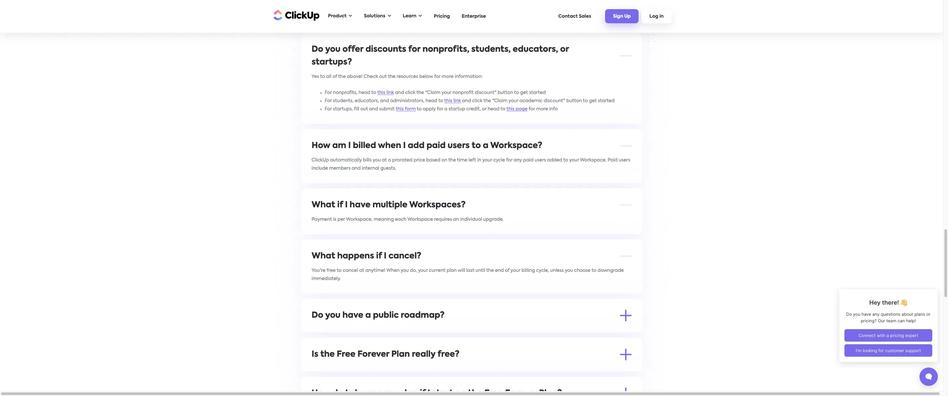Task type: locate. For each thing, give the bounding box(es) containing it.
1 vertical spatial on
[[391, 375, 397, 380]]

0 horizontal spatial get
[[520, 90, 528, 95]]

1 vertical spatial any
[[514, 158, 522, 163]]

0 vertical spatial nonprofits,
[[423, 45, 470, 54]]

0 horizontal spatial if
[[337, 201, 343, 209]]

for for for sure! this is so much more than a trial. the free forever plan offers an unmatched level of functionality compared to other "freemium" apps. we do this by making money on our paid plans.
[[312, 367, 319, 371]]

an inside for sure! this is so much more than a trial. the free forever plan offers an unmatched level of functionality compared to other "freemium" apps. we do this by making money on our paid plans.
[[469, 367, 475, 371]]

1 horizontal spatial button
[[567, 99, 582, 103]]

1 horizontal spatial head
[[426, 99, 438, 103]]

head up apply
[[426, 99, 438, 103]]

not
[[457, 2, 465, 7]]

a up guests.
[[388, 158, 391, 163]]

at inside you're free to cancel at anytime! when you do, your current plan will last until the end of your billing cycle, unless you choose to downgrade immediately.
[[359, 268, 364, 273]]

1 vertical spatial this link link
[[445, 99, 461, 103]]

a
[[333, 2, 336, 7], [362, 10, 365, 15], [445, 107, 448, 111], [483, 142, 489, 150], [388, 158, 391, 163], [366, 312, 371, 320], [391, 367, 394, 371]]

this page link
[[507, 107, 528, 111]]

cancel
[[343, 268, 358, 273]]

for right the if
[[408, 2, 414, 7]]

free up plans. in the left bottom of the page
[[415, 367, 425, 371]]

up
[[625, 14, 631, 19]]

0 vertical spatial or
[[561, 45, 569, 54]]

and left we'll
[[607, 2, 616, 7]]

purchase,
[[508, 2, 531, 7]]

"claim up apply
[[425, 90, 441, 95]]

1 vertical spatial button
[[567, 99, 582, 103]]

1 horizontal spatial "claim
[[492, 99, 508, 103]]

workspace.
[[580, 158, 607, 163]]

1 horizontal spatial users
[[535, 158, 546, 163]]

1 vertical spatial do
[[312, 312, 324, 320]]

2 horizontal spatial more
[[537, 107, 548, 111]]

if
[[337, 201, 343, 209], [376, 252, 382, 261]]

1 horizontal spatial started
[[598, 99, 615, 103]]

0 vertical spatial of
[[333, 74, 337, 79]]

0 horizontal spatial users
[[448, 142, 470, 150]]

at for i
[[359, 268, 364, 273]]

out right check
[[379, 74, 387, 79]]

you're
[[312, 268, 326, 273]]

what happens if i cancel?
[[312, 252, 422, 261]]

at for billed
[[382, 158, 387, 163]]

internal
[[362, 166, 380, 171]]

this link link for for nonprofits, head to
[[378, 90, 394, 95]]

trial.
[[395, 367, 405, 371]]

product button
[[325, 10, 356, 23]]

we for we certainly do! you can find it here .
[[312, 328, 319, 332]]

of
[[333, 74, 337, 79], [505, 268, 510, 273], [515, 367, 520, 371]]

discount" up for students, educators, and administrators, head to this link and click the "claim your academic discount" button to get started
[[475, 90, 497, 95]]

do up 'startups?'
[[312, 45, 324, 54]]

have up we certainly do! you can find it here .
[[343, 312, 364, 320]]

of right all
[[333, 74, 337, 79]]

is left per on the bottom of page
[[333, 217, 337, 222]]

your right with
[[497, 2, 507, 7]]

0 horizontal spatial in
[[478, 158, 482, 163]]

1 vertical spatial educators,
[[355, 99, 379, 103]]

below
[[420, 74, 433, 79]]

do up certainly
[[312, 312, 324, 320]]

users right paid
[[619, 158, 631, 163]]

2 do from the top
[[312, 312, 324, 320]]

what up you're
[[312, 252, 335, 261]]

of inside for sure! this is so much more than a trial. the free forever plan offers an unmatched level of functionality compared to other "freemium" apps. we do this by making money on our paid plans.
[[515, 367, 520, 371]]

button
[[498, 90, 513, 95], [567, 99, 582, 103]]

1 horizontal spatial at
[[382, 158, 387, 163]]

1 vertical spatial we
[[312, 328, 319, 332]]

educators, inside "do you offer discounts for nonprofits, students, educators, or startups?"
[[513, 45, 558, 54]]

the
[[406, 367, 414, 371]]

this up submit
[[378, 90, 386, 95]]

for for for students, educators, and administrators, head to this link and click the "claim your academic discount" button to get started
[[325, 99, 332, 103]]

0 horizontal spatial "claim
[[425, 90, 441, 95]]

head right credit,
[[488, 107, 500, 111]]

0 vertical spatial students,
[[472, 45, 511, 54]]

i up workspace,
[[345, 201, 348, 209]]

1 vertical spatial students,
[[333, 99, 354, 103]]

your left workspace.
[[570, 158, 579, 163]]

what if i have multiple workspaces?
[[312, 201, 466, 209]]

any down workspace?
[[514, 158, 522, 163]]

1 vertical spatial link
[[454, 99, 461, 103]]

at
[[382, 158, 387, 163], [359, 268, 364, 273]]

paid inside clickup automatically bills you at a prorated price based on the time left in your cycle for any paid users added to your workspace. paid users include members and internal guests.
[[523, 158, 534, 163]]

when
[[387, 268, 400, 273]]

if up per on the bottom of page
[[337, 201, 343, 209]]

click up administrators,
[[405, 90, 416, 95]]

1 horizontal spatial in
[[660, 14, 664, 19]]

fill
[[354, 107, 359, 111]]

1 horizontal spatial on
[[442, 158, 448, 163]]

0 horizontal spatial at
[[359, 268, 364, 273]]

we inside for sure! this is so much more than a trial. the free forever plan offers an unmatched level of functionality compared to other "freemium" apps. we do this by making money on our paid plans.
[[325, 375, 332, 380]]

2 what from the top
[[312, 252, 335, 261]]

0 horizontal spatial discount"
[[475, 90, 497, 95]]

2 vertical spatial head
[[488, 107, 500, 111]]

paid down workspace?
[[523, 158, 534, 163]]

more left info
[[537, 107, 548, 111]]

public
[[373, 312, 399, 320]]

do for do you have a public roadmap?
[[312, 312, 324, 320]]

and left submit
[[369, 107, 378, 111]]

workspace
[[408, 217, 433, 222]]

on left our
[[391, 375, 397, 380]]

0 vertical spatial discount"
[[475, 90, 497, 95]]

free?
[[438, 351, 460, 359]]

for inside for sure! this is so much more than a trial. the free forever plan offers an unmatched level of functionality compared to other "freemium" apps. we do this by making money on our paid plans.
[[312, 367, 319, 371]]

we left certainly
[[312, 328, 319, 332]]

what for what happens if i cancel?
[[312, 252, 335, 261]]

an right offers
[[469, 367, 475, 371]]

0 horizontal spatial this link link
[[378, 90, 394, 95]]

do inside "do you offer discounts for nonprofits, students, educators, or startups?"
[[312, 45, 324, 54]]

1 what from the top
[[312, 201, 335, 209]]

have up happy
[[320, 2, 331, 7]]

more up making
[[366, 367, 378, 371]]

at inside clickup automatically bills you at a prorated price based on the time left in your cycle for any paid users added to your workspace. paid users include members and internal guests.
[[382, 158, 387, 163]]

for inside clickup automatically bills you at a prorated price based on the time left in your cycle for any paid users added to your workspace. paid users include members and internal guests.
[[506, 158, 513, 163]]

0 vertical spatial in
[[660, 14, 664, 19]]

your left billing
[[511, 268, 521, 273]]

forever up plans. in the left bottom of the page
[[426, 367, 443, 371]]

plan left offers
[[444, 367, 454, 371]]

happens
[[337, 252, 374, 261]]

price
[[414, 158, 425, 163]]

2 horizontal spatial paid
[[523, 158, 534, 163]]

for right "cycle"
[[506, 158, 513, 163]]

pricing link
[[431, 11, 453, 22]]

workspaces?
[[409, 201, 466, 209]]

a left 100%
[[333, 2, 336, 7]]

we inside we have a 100% satisfaction guarantee. if for any reason, you're not satisfied with your purchase, simply let us know within 30 days and we'll be happy to issue you a full refund.
[[312, 2, 319, 7]]

page
[[516, 107, 528, 111]]

you up certainly
[[325, 312, 341, 320]]

1 vertical spatial what
[[312, 252, 335, 261]]

you right issue
[[352, 10, 360, 15]]

is inside for sure! this is so much more than a trial. the free forever plan offers an unmatched level of functionality compared to other "freemium" apps. we do this by making money on our paid plans.
[[341, 367, 345, 371]]

1 vertical spatial paid
[[523, 158, 534, 163]]

we up be
[[312, 2, 319, 7]]

do!
[[341, 328, 349, 332]]

level
[[504, 367, 514, 371]]

1 horizontal spatial click
[[472, 99, 483, 103]]

in inside clickup automatically bills you at a prorated price based on the time left in your cycle for any paid users added to your workspace. paid users include members and internal guests.
[[478, 158, 482, 163]]

apply
[[423, 107, 436, 111]]

0 horizontal spatial on
[[391, 375, 397, 380]]

2 vertical spatial paid
[[407, 375, 417, 380]]

0 horizontal spatial forever
[[358, 351, 390, 359]]

this link link up submit
[[378, 90, 394, 95]]

a left trial.
[[391, 367, 394, 371]]

1 horizontal spatial out
[[379, 74, 387, 79]]

0 horizontal spatial out
[[361, 107, 368, 111]]

0 vertical spatial free
[[337, 351, 356, 359]]

users left added
[[535, 158, 546, 163]]

billed
[[353, 142, 376, 150]]

1 vertical spatial head
[[426, 99, 438, 103]]

0 vertical spatial we
[[312, 2, 319, 7]]

1 vertical spatial more
[[537, 107, 548, 111]]

0 vertical spatial any
[[416, 2, 424, 7]]

out right fill
[[361, 107, 368, 111]]

of right level on the bottom of the page
[[515, 367, 520, 371]]

plan
[[447, 268, 457, 273]]

is
[[312, 351, 319, 359]]

1 horizontal spatial if
[[376, 252, 382, 261]]

or
[[561, 45, 569, 54], [482, 107, 487, 111]]

you inside "do you offer discounts for nonprofits, students, educators, or startups?"
[[325, 45, 341, 54]]

with
[[487, 2, 496, 7]]

0 horizontal spatial head
[[359, 90, 371, 95]]

to inside we have a 100% satisfaction guarantee. if for any reason, you're not satisfied with your purchase, simply let us know within 30 days and we'll be happy to issue you a full refund.
[[334, 10, 339, 15]]

will
[[458, 268, 465, 273]]

plan inside for sure! this is so much more than a trial. the free forever plan offers an unmatched level of functionality compared to other "freemium" apps. we do this by making money on our paid plans.
[[444, 367, 454, 371]]

any left the reason,
[[416, 2, 424, 7]]

1 do from the top
[[312, 45, 324, 54]]

0 horizontal spatial free
[[337, 351, 356, 359]]

you left do,
[[401, 268, 409, 273]]

for right "below"
[[434, 74, 441, 79]]

plan up trial.
[[392, 351, 410, 359]]

discount" up info
[[544, 99, 566, 103]]

this left by
[[341, 375, 349, 380]]

2 horizontal spatial of
[[515, 367, 520, 371]]

learn
[[403, 14, 417, 18]]

or inside "do you offer discounts for nonprofits, students, educators, or startups?"
[[561, 45, 569, 54]]

contact sales button
[[555, 11, 595, 22]]

click up credit,
[[472, 99, 483, 103]]

0 horizontal spatial paid
[[407, 375, 417, 380]]

0 horizontal spatial plan
[[392, 351, 410, 359]]

what
[[312, 201, 335, 209], [312, 252, 335, 261]]

of right "end"
[[505, 268, 510, 273]]

1 vertical spatial nonprofits,
[[333, 90, 358, 95]]

paid down the the
[[407, 375, 417, 380]]

1 horizontal spatial paid
[[427, 142, 446, 150]]

1 vertical spatial free
[[415, 367, 425, 371]]

0 vertical spatial paid
[[427, 142, 446, 150]]

your up "this page" "link"
[[509, 99, 519, 103]]

1 vertical spatial is
[[341, 367, 345, 371]]

this link link up startup
[[445, 99, 461, 103]]

0 vertical spatial this link link
[[378, 90, 394, 95]]

really
[[412, 351, 436, 359]]

link up startup
[[454, 99, 461, 103]]

time
[[457, 158, 468, 163]]

"claim up "this page" "link"
[[492, 99, 508, 103]]

we for we have a 100% satisfaction guarantee. if for any reason, you're not satisfied with your purchase, simply let us know within 30 days and we'll be happy to issue you a full refund.
[[312, 2, 319, 7]]

if up anytime!
[[376, 252, 382, 261]]

requires
[[434, 217, 452, 222]]

when
[[378, 142, 401, 150]]

what up payment
[[312, 201, 335, 209]]

0 vertical spatial "claim
[[425, 90, 441, 95]]

on right based
[[442, 158, 448, 163]]

an right requires on the left of the page
[[453, 217, 459, 222]]

1 horizontal spatial forever
[[426, 367, 443, 371]]

0 vertical spatial click
[[405, 90, 416, 95]]

your left nonprofit
[[442, 90, 452, 95]]

1 vertical spatial get
[[589, 99, 597, 103]]

1 vertical spatial forever
[[426, 367, 443, 371]]

0 vertical spatial more
[[442, 74, 454, 79]]

link up submit
[[387, 90, 394, 95]]

the inside clickup automatically bills you at a prorated price based on the time left in your cycle for any paid users added to your workspace. paid users include members and internal guests.
[[449, 158, 456, 163]]

0 horizontal spatial more
[[366, 367, 378, 371]]

in right log
[[660, 14, 664, 19]]

head down check
[[359, 90, 371, 95]]

an
[[453, 217, 459, 222], [469, 367, 475, 371]]

paid up based
[[427, 142, 446, 150]]

1 horizontal spatial plan
[[444, 367, 454, 371]]

know
[[560, 2, 572, 7]]

more
[[442, 74, 454, 79], [537, 107, 548, 111], [366, 367, 378, 371]]

have up workspace,
[[350, 201, 371, 209]]

a left full
[[362, 10, 365, 15]]

nonprofits, inside "do you offer discounts for nonprofits, students, educators, or startups?"
[[423, 45, 470, 54]]

0 vertical spatial is
[[333, 217, 337, 222]]

a up clickup automatically bills you at a prorated price based on the time left in your cycle for any paid users added to your workspace. paid users include members and internal guests. on the top
[[483, 142, 489, 150]]

plan
[[392, 351, 410, 359], [444, 367, 454, 371]]

0 vertical spatial have
[[320, 2, 331, 7]]

we certainly do! you can find it here .
[[312, 328, 394, 332]]

this link link
[[378, 90, 394, 95], [445, 99, 461, 103]]

0 vertical spatial out
[[379, 74, 387, 79]]

1 horizontal spatial discount"
[[544, 99, 566, 103]]

0 horizontal spatial button
[[498, 90, 513, 95]]

workspace?
[[491, 142, 543, 150]]

users up time
[[448, 142, 470, 150]]

1 vertical spatial out
[[361, 107, 368, 111]]

30
[[588, 2, 594, 7]]

forever up than
[[358, 351, 390, 359]]

all
[[326, 74, 332, 79]]

for up resources
[[409, 45, 421, 54]]

have
[[320, 2, 331, 7], [350, 201, 371, 209], [343, 312, 364, 320]]

0 vertical spatial link
[[387, 90, 394, 95]]

and down automatically at top
[[352, 166, 361, 171]]

1 horizontal spatial is
[[341, 367, 345, 371]]

we
[[312, 2, 319, 7], [312, 328, 319, 332], [325, 375, 332, 380]]

your right do,
[[418, 268, 428, 273]]

free up so
[[337, 351, 356, 359]]

is left so
[[341, 367, 345, 371]]

educators,
[[513, 45, 558, 54], [355, 99, 379, 103]]

administrators,
[[390, 99, 425, 103]]

more up for nonprofits, head to this link and click the "claim your nonprofit discount" button to get started
[[442, 74, 454, 79]]

on inside clickup automatically bills you at a prorated price based on the time left in your cycle for any paid users added to your workspace. paid users include members and internal guests.
[[442, 158, 448, 163]]

1 vertical spatial an
[[469, 367, 475, 371]]

issue
[[340, 10, 351, 15]]

for
[[408, 2, 414, 7], [409, 45, 421, 54], [434, 74, 441, 79], [437, 107, 444, 111], [529, 107, 535, 111], [506, 158, 513, 163]]

in right left
[[478, 158, 482, 163]]

1 vertical spatial at
[[359, 268, 364, 273]]

a inside clickup automatically bills you at a prorated price based on the time left in your cycle for any paid users added to your workspace. paid users include members and internal guests.
[[388, 158, 391, 163]]

0 vertical spatial do
[[312, 45, 324, 54]]

you up 'startups?'
[[325, 45, 341, 54]]

you inside we have a 100% satisfaction guarantee. if for any reason, you're not satisfied with your purchase, simply let us know within 30 days and we'll be happy to issue you a full refund.
[[352, 10, 360, 15]]

students,
[[472, 45, 511, 54], [333, 99, 354, 103]]

1 vertical spatial plan
[[444, 367, 454, 371]]

we left do
[[325, 375, 332, 380]]

2 vertical spatial more
[[366, 367, 378, 371]]

for right apply
[[437, 107, 444, 111]]

on inside for sure! this is so much more than a trial. the free forever plan offers an unmatched level of functionality compared to other "freemium" apps. we do this by making money on our paid plans.
[[391, 375, 397, 380]]

1 horizontal spatial of
[[505, 268, 510, 273]]

i left add
[[403, 142, 406, 150]]

1 horizontal spatial any
[[514, 158, 522, 163]]

sure!
[[320, 367, 331, 371]]

at up guests.
[[382, 158, 387, 163]]

this
[[332, 367, 340, 371]]

1 horizontal spatial this link link
[[445, 99, 461, 103]]

enterprise link
[[459, 11, 489, 22]]

free
[[327, 268, 336, 273]]

you
[[352, 10, 360, 15], [325, 45, 341, 54], [373, 158, 381, 163], [401, 268, 409, 273], [565, 268, 573, 273], [325, 312, 341, 320]]

for sure! this is so much more than a trial. the free forever plan offers an unmatched level of functionality compared to other "freemium" apps. we do this by making money on our paid plans.
[[312, 367, 621, 380]]

at right cancel
[[359, 268, 364, 273]]

0 vertical spatial started
[[529, 90, 546, 95]]

you right unless on the right of page
[[565, 268, 573, 273]]

you right bills
[[373, 158, 381, 163]]

immediately.
[[312, 277, 341, 281]]



Task type: vqa. For each thing, say whether or not it's contained in the screenshot.
the top features
no



Task type: describe. For each thing, give the bounding box(es) containing it.
0 vertical spatial an
[[453, 217, 459, 222]]

paid
[[608, 158, 618, 163]]

you inside clickup automatically bills you at a prorated price based on the time left in your cycle for any paid users added to your workspace. paid users include members and internal guests.
[[373, 158, 381, 163]]

0 horizontal spatial is
[[333, 217, 337, 222]]

billing
[[522, 268, 535, 273]]

am
[[333, 142, 346, 150]]

money
[[375, 375, 390, 380]]

this inside for sure! this is so much more than a trial. the free forever plan offers an unmatched level of functionality compared to other "freemium" apps. we do this by making money on our paid plans.
[[341, 375, 349, 380]]

clickup
[[312, 158, 329, 163]]

1 vertical spatial click
[[472, 99, 483, 103]]

for inside "do you offer discounts for nonprofits, students, educators, or startups?"
[[409, 45, 421, 54]]

forever inside for sure! this is so much more than a trial. the free forever plan offers an unmatched level of functionality compared to other "freemium" apps. we do this by making money on our paid plans.
[[426, 367, 443, 371]]

cycle
[[494, 158, 505, 163]]

i right am
[[348, 142, 351, 150]]

prorated
[[392, 158, 413, 163]]

this up for startups, fill out and submit this form to apply for a startup credit, or head to this page for more info
[[445, 99, 453, 103]]

per
[[338, 217, 345, 222]]

i up when
[[384, 252, 387, 261]]

workspace,
[[346, 217, 373, 222]]

form
[[405, 107, 416, 111]]

happy
[[319, 10, 333, 15]]

based
[[427, 158, 441, 163]]

a left startup
[[445, 107, 448, 111]]

0 horizontal spatial of
[[333, 74, 337, 79]]

what for what if i have multiple workspaces?
[[312, 201, 335, 209]]

this link link for for students, educators, and administrators, head to
[[445, 99, 461, 103]]

log
[[650, 14, 659, 19]]

offers
[[455, 367, 468, 371]]

upgrade.
[[483, 217, 504, 222]]

0 vertical spatial forever
[[358, 351, 390, 359]]

satisfaction
[[350, 2, 377, 7]]

for inside we have a 100% satisfaction guarantee. if for any reason, you're not satisfied with your purchase, simply let us know within 30 days and we'll be happy to issue you a full refund.
[[408, 2, 414, 7]]

be
[[312, 10, 318, 15]]

enterprise
[[462, 14, 486, 19]]

0 horizontal spatial nonprofits,
[[333, 90, 358, 95]]

how am i billed when i add paid users to a workspace?
[[312, 142, 543, 150]]

0 horizontal spatial or
[[482, 107, 487, 111]]

have inside we have a 100% satisfaction guarantee. if for any reason, you're not satisfied with your purchase, simply let us know within 30 days and we'll be happy to issue you a full refund.
[[320, 2, 331, 7]]

than
[[379, 367, 390, 371]]

100%
[[337, 2, 349, 7]]

guests.
[[381, 166, 396, 171]]

can
[[359, 328, 368, 332]]

do
[[334, 375, 340, 380]]

1 horizontal spatial more
[[442, 74, 454, 79]]

the inside you're free to cancel at anytime! when you do, your current plan will last until the end of your billing cycle, unless you choose to downgrade immediately.
[[487, 268, 494, 273]]

add
[[408, 142, 425, 150]]

do for do you offer discounts for nonprofits, students, educators, or startups?
[[312, 45, 324, 54]]

resources
[[397, 74, 418, 79]]

your left "cycle"
[[483, 158, 492, 163]]

info
[[550, 107, 558, 111]]

making
[[356, 375, 374, 380]]

startups?
[[312, 58, 352, 66]]

to inside clickup automatically bills you at a prorated price based on the time left in your cycle for any paid users added to your workspace. paid users include members and internal guests.
[[564, 158, 568, 163]]

members
[[329, 166, 351, 171]]

0 horizontal spatial started
[[529, 90, 546, 95]]

yes
[[312, 74, 319, 79]]

more inside for sure! this is so much more than a trial. the free forever plan offers an unmatched level of functionality compared to other "freemium" apps. we do this by making money on our paid plans.
[[366, 367, 378, 371]]

to inside for sure! this is so much more than a trial. the free forever plan offers an unmatched level of functionality compared to other "freemium" apps. we do this by making money on our paid plans.
[[576, 367, 581, 371]]

0 vertical spatial head
[[359, 90, 371, 95]]

and down nonprofit
[[462, 99, 471, 103]]

unmatched
[[476, 367, 503, 371]]

cycle,
[[536, 268, 549, 273]]

paid inside for sure! this is so much more than a trial. the free forever plan offers an unmatched level of functionality compared to other "freemium" apps. we do this by making money on our paid plans.
[[407, 375, 417, 380]]

2 vertical spatial have
[[343, 312, 364, 320]]

left
[[469, 158, 476, 163]]

reason,
[[425, 2, 442, 7]]

learn button
[[400, 10, 426, 23]]

much
[[352, 367, 365, 371]]

each
[[395, 217, 407, 222]]

this left the page
[[507, 107, 515, 111]]

payment
[[312, 217, 332, 222]]

multiple
[[373, 201, 408, 209]]

for startups, fill out and submit this form to apply for a startup credit, or head to this page for more info
[[325, 107, 558, 111]]

for for for nonprofits, head to this link and click the "claim your nonprofit discount" button to get started
[[325, 90, 332, 95]]

0 vertical spatial if
[[337, 201, 343, 209]]

0 horizontal spatial click
[[405, 90, 416, 95]]

any inside clickup automatically bills you at a prorated price based on the time left in your cycle for any paid users added to your workspace. paid users include members and internal guests.
[[514, 158, 522, 163]]

you're free to cancel at anytime! when you do, your current plan will last until the end of your billing cycle, unless you choose to downgrade immediately.
[[312, 268, 624, 281]]

above!
[[347, 74, 363, 79]]

and inside clickup automatically bills you at a prorated price based on the time left in your cycle for any paid users added to your workspace. paid users include members and internal guests.
[[352, 166, 361, 171]]

refund.
[[374, 10, 390, 15]]

clickup image
[[272, 9, 320, 21]]

2 horizontal spatial users
[[619, 158, 631, 163]]

contact sales
[[559, 14, 592, 19]]

anytime!
[[366, 268, 386, 273]]

for for for startups, fill out and submit this form to apply for a startup credit, or head to this page for more info
[[325, 107, 332, 111]]

we'll
[[617, 2, 627, 7]]

submit
[[379, 107, 395, 111]]

and up submit
[[380, 99, 389, 103]]

students, inside "do you offer discounts for nonprofits, students, educators, or startups?"
[[472, 45, 511, 54]]

us
[[554, 2, 559, 7]]

cancel?
[[389, 252, 422, 261]]

sign
[[614, 14, 624, 19]]

1 vertical spatial have
[[350, 201, 371, 209]]

offer
[[343, 45, 364, 54]]

a inside for sure! this is so much more than a trial. the free forever plan offers an unmatched level of functionality compared to other "freemium" apps. we do this by making money on our paid plans.
[[391, 367, 394, 371]]

within
[[573, 2, 587, 7]]

for down "academic"
[[529, 107, 535, 111]]

include
[[312, 166, 328, 171]]

our
[[398, 375, 406, 380]]

do you offer discounts for nonprofits, students, educators, or startups?
[[312, 45, 569, 66]]

0 horizontal spatial link
[[387, 90, 394, 95]]

last
[[466, 268, 475, 273]]

1 horizontal spatial get
[[589, 99, 597, 103]]

it
[[379, 328, 382, 332]]

of inside you're free to cancel at anytime! when you do, your current plan will last until the end of your billing cycle, unless you choose to downgrade immediately.
[[505, 268, 510, 273]]

so
[[346, 367, 351, 371]]

any inside we have a 100% satisfaction guarantee. if for any reason, you're not satisfied with your purchase, simply let us know within 30 days and we'll be happy to issue you a full refund.
[[416, 2, 424, 7]]

1 horizontal spatial link
[[454, 99, 461, 103]]

let
[[547, 2, 553, 7]]

end
[[495, 268, 504, 273]]

and up administrators,
[[395, 90, 404, 95]]

added
[[547, 158, 563, 163]]

for students, educators, and administrators, head to this link and click the "claim your academic discount" button to get started
[[325, 99, 615, 103]]

is the free forever plan really free?
[[312, 351, 460, 359]]

by
[[350, 375, 355, 380]]

other
[[582, 367, 594, 371]]

automatically
[[330, 158, 362, 163]]

your inside we have a 100% satisfaction guarantee. if for any reason, you're not satisfied with your purchase, simply let us know within 30 days and we'll be happy to issue you a full refund.
[[497, 2, 507, 7]]

this left form
[[396, 107, 404, 111]]

do,
[[410, 268, 417, 273]]

how
[[312, 142, 331, 150]]

clickup automatically bills you at a prorated price based on the time left in your cycle for any paid users added to your workspace. paid users include members and internal guests.
[[312, 158, 631, 171]]

0 vertical spatial get
[[520, 90, 528, 95]]

this form link
[[396, 107, 416, 111]]

downgrade
[[598, 268, 624, 273]]

yes to all of the above! check out the resources below for more information:
[[312, 74, 483, 79]]

and inside we have a 100% satisfaction guarantee. if for any reason, you're not satisfied with your purchase, simply let us know within 30 days and we'll be happy to issue you a full refund.
[[607, 2, 616, 7]]

1 vertical spatial started
[[598, 99, 615, 103]]

for nonprofits, head to this link and click the "claim your nonprofit discount" button to get started
[[325, 90, 546, 95]]

log in
[[650, 14, 664, 19]]

free inside for sure! this is so much more than a trial. the free forever plan offers an unmatched level of functionality compared to other "freemium" apps. we do this by making money on our paid plans.
[[415, 367, 425, 371]]

.
[[393, 328, 394, 332]]

information:
[[455, 74, 483, 79]]

0 horizontal spatial students,
[[333, 99, 354, 103]]

a up can
[[366, 312, 371, 320]]

1 vertical spatial if
[[376, 252, 382, 261]]

nonprofit
[[453, 90, 474, 95]]

solutions button
[[361, 10, 394, 23]]

academic
[[520, 99, 543, 103]]

find
[[369, 328, 378, 332]]

you're
[[443, 2, 456, 7]]



